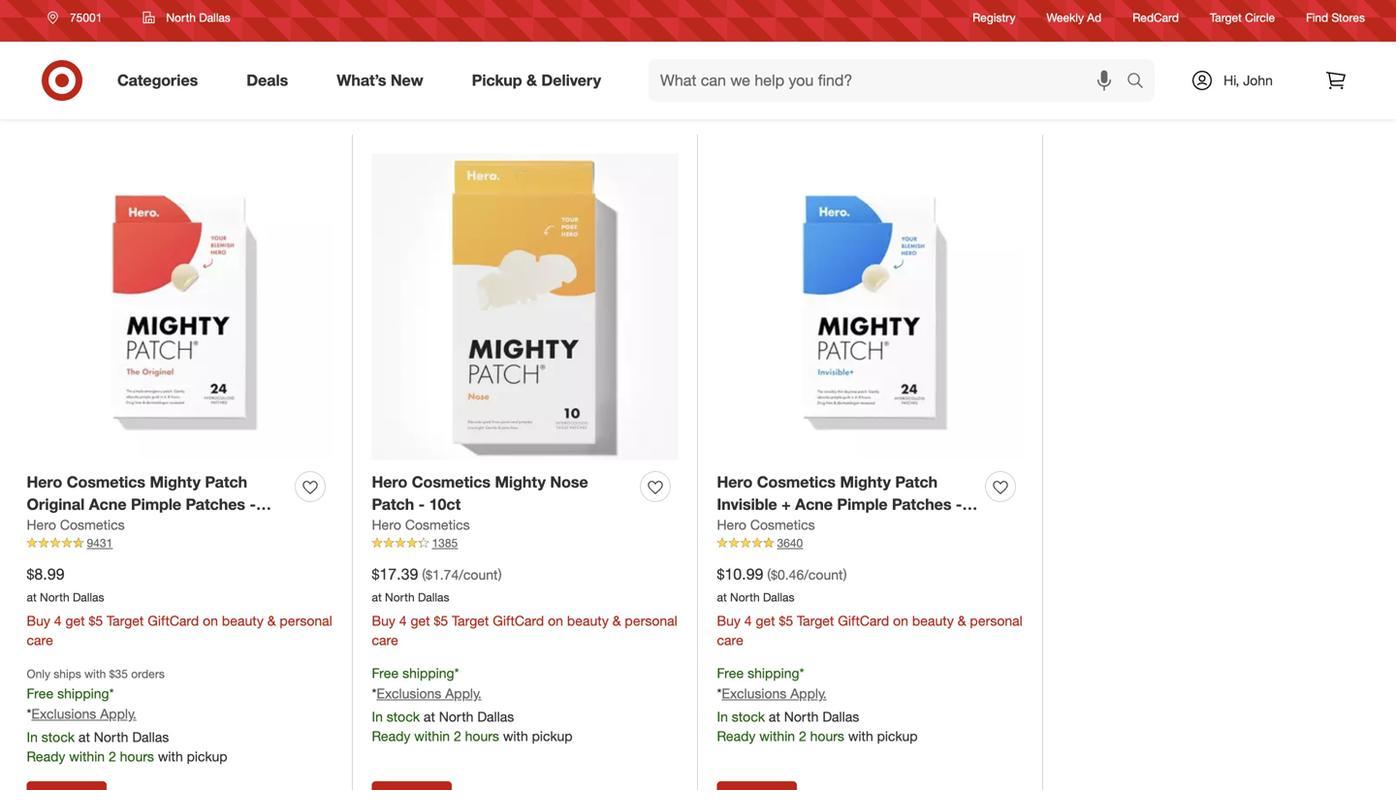 Task type: vqa. For each thing, say whether or not it's contained in the screenshot.
leftmost HERO COSMETICS link
yes



Task type: locate. For each thing, give the bounding box(es) containing it.
get down $1.74
[[411, 612, 430, 629]]

1 pimple from the left
[[131, 495, 181, 514]]

at
[[27, 590, 37, 605], [372, 590, 382, 605], [717, 590, 727, 605], [424, 708, 435, 725], [769, 708, 780, 725], [78, 729, 90, 746]]

giftcard
[[148, 612, 199, 629], [493, 612, 544, 629], [838, 612, 889, 629]]

hours inside only ships with $35 orders free shipping * * exclusions apply. in stock at  north dallas ready within 2 hours with pickup
[[120, 748, 154, 765]]

1 hero cosmetics link from the left
[[27, 516, 125, 535]]

1 24ct from the left
[[27, 517, 58, 536]]

0 horizontal spatial beauty
[[222, 612, 264, 629]]

$5
[[89, 612, 103, 629], [434, 612, 448, 629], [779, 612, 793, 629]]

3 get from the left
[[756, 612, 775, 629]]

hero inside hero cosmetics mighty patch original acne pimple patches - 24ct
[[27, 473, 62, 492]]

beauty inside $10.99 ( $0.46 /count ) at north dallas buy 4 get $5 target giftcard on beauty & personal care
[[912, 612, 954, 629]]

2 beauty from the left
[[567, 612, 609, 629]]

personal inside $17.39 ( $1.74 /count ) at north dallas buy 4 get $5 target giftcard on beauty & personal care
[[625, 612, 678, 629]]

on down 1385 link
[[548, 612, 563, 629]]

patches up 9431 link
[[186, 495, 245, 514]]

1 get from the left
[[65, 612, 85, 629]]

2 on from the left
[[548, 612, 563, 629]]

get for $10.99
[[756, 612, 775, 629]]

0 horizontal spatial care
[[27, 632, 53, 649]]

1 horizontal spatial beauty
[[567, 612, 609, 629]]

/count down 1385 link
[[459, 566, 498, 583]]

) down 1385 link
[[498, 566, 502, 583]]

1 horizontal spatial within
[[414, 728, 450, 745]]

2 mighty from the left
[[495, 473, 546, 492]]

0 horizontal spatial exclusions apply. link
[[31, 705, 136, 722]]

with
[[84, 667, 106, 681], [503, 728, 528, 745], [848, 728, 873, 745], [158, 748, 183, 765]]

acne up the 9431
[[89, 495, 127, 514]]

north dallas button
[[130, 0, 243, 35]]

personal inside $8.99 at north dallas buy 4 get $5 target giftcard on beauty & personal care
[[280, 612, 332, 629]]

2 horizontal spatial shipping
[[748, 665, 800, 682]]

buy inside $10.99 ( $0.46 /count ) at north dallas buy 4 get $5 target giftcard on beauty & personal care
[[717, 612, 741, 629]]

2 horizontal spatial patch
[[895, 473, 938, 492]]

cosmetics inside hero cosmetics mighty patch original acne pimple patches - 24ct
[[67, 473, 145, 492]]

on inside $17.39 ( $1.74 /count ) at north dallas buy 4 get $5 target giftcard on beauty & personal care
[[548, 612, 563, 629]]

1 horizontal spatial patches
[[892, 495, 952, 514]]

$8.99
[[27, 565, 65, 584]]

10ct
[[429, 495, 461, 514]]

2
[[454, 728, 461, 745], [799, 728, 807, 745], [109, 748, 116, 765]]

within for $17.39
[[414, 728, 450, 745]]

9431 link
[[27, 535, 333, 552]]

buy for $17.39
[[372, 612, 396, 629]]

pimple inside hero cosmetics mighty patch invisible + acne pimple patches - 24ct
[[837, 495, 888, 514]]

patch
[[205, 473, 247, 492], [895, 473, 938, 492], [372, 495, 414, 514]]

1 ) from the left
[[498, 566, 502, 583]]

0 horizontal spatial 24ct
[[27, 517, 58, 536]]

apply.
[[445, 685, 482, 702], [790, 685, 827, 702], [100, 705, 136, 722]]

0 horizontal spatial )
[[498, 566, 502, 583]]

2 $5 from the left
[[434, 612, 448, 629]]

0 horizontal spatial (
[[422, 566, 426, 583]]

get up ships
[[65, 612, 85, 629]]

2 patches from the left
[[892, 495, 952, 514]]

giftcard down 1385 link
[[493, 612, 544, 629]]

1 horizontal spatial exclusions apply. link
[[377, 685, 482, 702]]

&
[[527, 71, 537, 90], [267, 612, 276, 629], [613, 612, 621, 629], [958, 612, 966, 629]]

4 for $10.99
[[744, 612, 752, 629]]

buy down $8.99
[[27, 612, 50, 629]]

giftcard inside $8.99 at north dallas buy 4 get $5 target giftcard on beauty & personal care
[[148, 612, 199, 629]]

2 ( from the left
[[767, 566, 771, 583]]

0 horizontal spatial within
[[69, 748, 105, 765]]

mighty up 9431 link
[[150, 473, 201, 492]]

ad
[[1087, 10, 1102, 25]]

0 horizontal spatial patch
[[205, 473, 247, 492]]

mighty up 3640 'link'
[[840, 473, 891, 492]]

2 hero cosmetics link from the left
[[372, 516, 470, 535]]

get down $0.46
[[756, 612, 775, 629]]

0 horizontal spatial hero cosmetics link
[[27, 516, 125, 535]]

pimple up 9431 link
[[131, 495, 181, 514]]

north inside $8.99 at north dallas buy 4 get $5 target giftcard on beauty & personal care
[[40, 590, 69, 605]]

1 personal from the left
[[280, 612, 332, 629]]

pimple up 3640 'link'
[[837, 495, 888, 514]]

john
[[1243, 72, 1273, 89]]

3 hero cosmetics link from the left
[[717, 516, 815, 535]]

0 horizontal spatial patches
[[186, 495, 245, 514]]

on down 9431 link
[[203, 612, 218, 629]]

( inside $17.39 ( $1.74 /count ) at north dallas buy 4 get $5 target giftcard on beauty & personal care
[[422, 566, 426, 583]]

target up $35
[[107, 612, 144, 629]]

2 giftcard from the left
[[493, 612, 544, 629]]

redcard link
[[1133, 9, 1179, 26]]

2 24ct from the left
[[717, 517, 749, 536]]

1 horizontal spatial acne
[[795, 495, 833, 514]]

on for $10.99
[[893, 612, 909, 629]]

hero cosmetics for invisible
[[717, 517, 815, 534]]

free for $10.99
[[717, 665, 744, 682]]

1 horizontal spatial exclusions
[[377, 685, 441, 702]]

1 horizontal spatial hours
[[465, 728, 499, 745]]

/count inside $17.39 ( $1.74 /count ) at north dallas buy 4 get $5 target giftcard on beauty & personal care
[[459, 566, 498, 583]]

patch inside hero cosmetics mighty patch invisible + acne pimple patches - 24ct
[[895, 473, 938, 492]]

0 horizontal spatial mighty
[[150, 473, 201, 492]]

2 horizontal spatial in
[[717, 708, 728, 725]]

patches
[[186, 495, 245, 514], [892, 495, 952, 514]]

$5 down $1.74
[[434, 612, 448, 629]]

0 horizontal spatial in
[[27, 729, 38, 746]]

1 horizontal spatial 4
[[399, 612, 407, 629]]

delivery
[[541, 71, 601, 90]]

mighty for 10ct
[[495, 473, 546, 492]]

exclusions for $17.39
[[377, 685, 441, 702]]

get inside $17.39 ( $1.74 /count ) at north dallas buy 4 get $5 target giftcard on beauty & personal care
[[411, 612, 430, 629]]

) inside $10.99 ( $0.46 /count ) at north dallas buy 4 get $5 target giftcard on beauty & personal care
[[843, 566, 847, 583]]

2 care from the left
[[372, 632, 398, 649]]

1 - from the left
[[250, 495, 256, 514]]

in
[[372, 708, 383, 725], [717, 708, 728, 725], [27, 729, 38, 746]]

0 horizontal spatial buy
[[27, 612, 50, 629]]

1 horizontal spatial 2
[[454, 728, 461, 745]]

patch left the '10ct'
[[372, 495, 414, 514]]

beauty
[[222, 612, 264, 629], [567, 612, 609, 629], [912, 612, 954, 629]]

2 ) from the left
[[843, 566, 847, 583]]

1 4 from the left
[[54, 612, 62, 629]]

1 horizontal spatial )
[[843, 566, 847, 583]]

1 horizontal spatial 24ct
[[717, 517, 749, 536]]

mighty left nose
[[495, 473, 546, 492]]

target down $1.74
[[452, 612, 489, 629]]

get for $17.39
[[411, 612, 430, 629]]

cosmetics up the '10ct'
[[412, 473, 491, 492]]

0 horizontal spatial free
[[27, 685, 54, 702]]

1 horizontal spatial -
[[419, 495, 425, 514]]

orders
[[131, 667, 165, 681]]

) down 3640 'link'
[[843, 566, 847, 583]]

3 hero cosmetics from the left
[[717, 517, 815, 534]]

ships
[[54, 667, 81, 681]]

) inside $17.39 ( $1.74 /count ) at north dallas buy 4 get $5 target giftcard on beauty & personal care
[[498, 566, 502, 583]]

free for $17.39
[[372, 665, 399, 682]]

0 horizontal spatial stock
[[41, 729, 75, 746]]

2 horizontal spatial get
[[756, 612, 775, 629]]

1 horizontal spatial mighty
[[495, 473, 546, 492]]

hero
[[27, 473, 62, 492], [372, 473, 408, 492], [717, 473, 753, 492], [27, 517, 56, 534], [372, 517, 401, 534], [717, 517, 747, 534]]

2 horizontal spatial 4
[[744, 612, 752, 629]]

3 on from the left
[[893, 612, 909, 629]]

$8.99 at north dallas buy 4 get $5 target giftcard on beauty & personal care
[[27, 565, 332, 649]]

exclusions
[[377, 685, 441, 702], [722, 685, 787, 702], [31, 705, 96, 722]]

0 horizontal spatial hero cosmetics
[[27, 517, 125, 534]]

shipping for $17.39
[[403, 665, 454, 682]]

$10.99
[[717, 565, 764, 584]]

search button
[[1118, 59, 1165, 106]]

care inside $10.99 ( $0.46 /count ) at north dallas buy 4 get $5 target giftcard on beauty & personal care
[[717, 632, 744, 649]]

get inside $8.99 at north dallas buy 4 get $5 target giftcard on beauty & personal care
[[65, 612, 85, 629]]

hero cosmetics mighty nose patch - 10ct image
[[372, 154, 678, 460], [372, 154, 678, 460]]

buy
[[27, 612, 50, 629], [372, 612, 396, 629], [717, 612, 741, 629]]

3 buy from the left
[[717, 612, 741, 629]]

apply. for $17.39
[[445, 685, 482, 702]]

1 horizontal spatial in
[[372, 708, 383, 725]]

giftcard down 3640 'link'
[[838, 612, 889, 629]]

target inside $17.39 ( $1.74 /count ) at north dallas buy 4 get $5 target giftcard on beauty & personal care
[[452, 612, 489, 629]]

hero cosmetics link up 1385 in the left bottom of the page
[[372, 516, 470, 535]]

get
[[65, 612, 85, 629], [411, 612, 430, 629], [756, 612, 775, 629]]

1 $5 from the left
[[89, 612, 103, 629]]

on inside $8.99 at north dallas buy 4 get $5 target giftcard on beauty & personal care
[[203, 612, 218, 629]]

only
[[27, 667, 50, 681]]

2 horizontal spatial exclusions
[[722, 685, 787, 702]]

2 horizontal spatial personal
[[970, 612, 1023, 629]]

1 horizontal spatial pickup
[[532, 728, 573, 745]]

2 horizontal spatial apply.
[[790, 685, 827, 702]]

within for $10.99
[[760, 728, 795, 745]]

2 pimple from the left
[[837, 495, 888, 514]]

on down 3640 'link'
[[893, 612, 909, 629]]

4 down $10.99
[[744, 612, 752, 629]]

buy down '$17.39'
[[372, 612, 396, 629]]

hero cosmetics
[[27, 517, 125, 534], [372, 517, 470, 534], [717, 517, 815, 534]]

4
[[54, 612, 62, 629], [399, 612, 407, 629], [744, 612, 752, 629]]

within inside only ships with $35 orders free shipping * * exclusions apply. in stock at  north dallas ready within 2 hours with pickup
[[69, 748, 105, 765]]

3 - from the left
[[956, 495, 962, 514]]

( right $10.99
[[767, 566, 771, 583]]

0 horizontal spatial /count
[[459, 566, 498, 583]]

1 horizontal spatial buy
[[372, 612, 396, 629]]

patch up 9431 link
[[205, 473, 247, 492]]

2 horizontal spatial hero cosmetics
[[717, 517, 815, 534]]

2 - from the left
[[419, 495, 425, 514]]

1 horizontal spatial on
[[548, 612, 563, 629]]

search
[[1118, 73, 1165, 92]]

2 horizontal spatial within
[[760, 728, 795, 745]]

1 giftcard from the left
[[148, 612, 199, 629]]

stock
[[387, 708, 420, 725], [732, 708, 765, 725], [41, 729, 75, 746]]

2 horizontal spatial ready
[[717, 728, 756, 745]]

personal inside $10.99 ( $0.46 /count ) at north dallas buy 4 get $5 target giftcard on beauty & personal care
[[970, 612, 1023, 629]]

hero cosmetics for patch
[[372, 517, 470, 534]]

1 horizontal spatial hero cosmetics
[[372, 517, 470, 534]]

1 hero cosmetics from the left
[[27, 517, 125, 534]]

1 horizontal spatial stock
[[387, 708, 420, 725]]

pimple
[[131, 495, 181, 514], [837, 495, 888, 514]]

pickup for $10.99
[[877, 728, 918, 745]]

3 beauty from the left
[[912, 612, 954, 629]]

hours
[[465, 728, 499, 745], [810, 728, 844, 745], [120, 748, 154, 765]]

free shipping * * exclusions apply. in stock at  north dallas ready within 2 hours with pickup
[[372, 665, 573, 745], [717, 665, 918, 745]]

care
[[27, 632, 53, 649], [372, 632, 398, 649], [717, 632, 744, 649]]

3 $5 from the left
[[779, 612, 793, 629]]

2 horizontal spatial -
[[956, 495, 962, 514]]

mighty inside hero cosmetics mighty nose patch - 10ct
[[495, 473, 546, 492]]

cosmetics up +
[[757, 473, 836, 492]]

0 horizontal spatial -
[[250, 495, 256, 514]]

2 free shipping * * exclusions apply. in stock at  north dallas ready within 2 hours with pickup from the left
[[717, 665, 918, 745]]

1 horizontal spatial ready
[[372, 728, 411, 745]]

hero cosmetics mighty patch original acne pimple patches - 24ct image
[[27, 154, 333, 460], [27, 154, 333, 460]]

hero cosmetics mighty patch original acne pimple patches - 24ct
[[27, 473, 256, 536]]

(
[[422, 566, 426, 583], [767, 566, 771, 583]]

1 horizontal spatial get
[[411, 612, 430, 629]]

weekly ad link
[[1047, 9, 1102, 26]]

target down $0.46
[[797, 612, 834, 629]]

) for acne
[[843, 566, 847, 583]]

2 horizontal spatial buy
[[717, 612, 741, 629]]

acne right +
[[795, 495, 833, 514]]

free shipping * * exclusions apply. in stock at  north dallas ready within 2 hours with pickup for $10.99
[[717, 665, 918, 745]]

patch for patches
[[895, 473, 938, 492]]

patches up 3640 'link'
[[892, 495, 952, 514]]

1 beauty from the left
[[222, 612, 264, 629]]

hero cosmetics link for original
[[27, 516, 125, 535]]

what's new
[[337, 71, 423, 90]]

2 /count from the left
[[804, 566, 843, 583]]

new
[[391, 71, 423, 90]]

4 down '$17.39'
[[399, 612, 407, 629]]

buy down $10.99
[[717, 612, 741, 629]]

mighty
[[150, 473, 201, 492], [495, 473, 546, 492], [840, 473, 891, 492]]

hero cosmetics mighty patch original acne pimple patches - 24ct link
[[27, 471, 288, 536]]

0 horizontal spatial pimple
[[131, 495, 181, 514]]

hero inside hero cosmetics mighty nose patch - 10ct
[[372, 473, 408, 492]]

24ct down original
[[27, 517, 58, 536]]

giftcard up orders
[[148, 612, 199, 629]]

target circle
[[1210, 10, 1275, 25]]

$5 down $0.46
[[779, 612, 793, 629]]

1 horizontal spatial hero cosmetics link
[[372, 516, 470, 535]]

2 horizontal spatial stock
[[732, 708, 765, 725]]

categories link
[[101, 59, 222, 102]]

$5 inside $10.99 ( $0.46 /count ) at north dallas buy 4 get $5 target giftcard on beauty & personal care
[[779, 612, 793, 629]]

patch inside hero cosmetics mighty patch original acne pimple patches - 24ct
[[205, 473, 247, 492]]

0 horizontal spatial giftcard
[[148, 612, 199, 629]]

beauty for $10.99
[[912, 612, 954, 629]]

2 horizontal spatial beauty
[[912, 612, 954, 629]]

0 horizontal spatial acne
[[89, 495, 127, 514]]

target inside $8.99 at north dallas buy 4 get $5 target giftcard on beauty & personal care
[[107, 612, 144, 629]]

care up only
[[27, 632, 53, 649]]

only ships with $35 orders free shipping * * exclusions apply. in stock at  north dallas ready within 2 hours with pickup
[[27, 667, 227, 765]]

) for 10ct
[[498, 566, 502, 583]]

1 buy from the left
[[27, 612, 50, 629]]

personal
[[280, 612, 332, 629], [625, 612, 678, 629], [970, 612, 1023, 629]]

dallas inside only ships with $35 orders free shipping * * exclusions apply. in stock at  north dallas ready within 2 hours with pickup
[[132, 729, 169, 746]]

patch inside hero cosmetics mighty nose patch - 10ct
[[372, 495, 414, 514]]

beauty inside $17.39 ( $1.74 /count ) at north dallas buy 4 get $5 target giftcard on beauty & personal care
[[567, 612, 609, 629]]

north
[[166, 10, 196, 25], [40, 590, 69, 605], [385, 590, 415, 605], [730, 590, 760, 605], [439, 708, 474, 725], [784, 708, 819, 725], [94, 729, 128, 746]]

0 horizontal spatial on
[[203, 612, 218, 629]]

3 4 from the left
[[744, 612, 752, 629]]

hero cosmetics down original
[[27, 517, 125, 534]]

)
[[498, 566, 502, 583], [843, 566, 847, 583]]

target
[[1210, 10, 1242, 25], [107, 612, 144, 629], [452, 612, 489, 629], [797, 612, 834, 629]]

personal for $10.99
[[970, 612, 1023, 629]]

apply. for $10.99
[[790, 685, 827, 702]]

hero cosmetics mighty patch invisible + acne pimple patches - 24ct image
[[717, 154, 1023, 460], [717, 154, 1023, 460]]

2 acne from the left
[[795, 495, 833, 514]]

2 horizontal spatial 2
[[799, 728, 807, 745]]

2 horizontal spatial pickup
[[877, 728, 918, 745]]

0 horizontal spatial ready
[[27, 748, 65, 765]]

giftcard inside $17.39 ( $1.74 /count ) at north dallas buy 4 get $5 target giftcard on beauty & personal care
[[493, 612, 544, 629]]

care down '$17.39'
[[372, 632, 398, 649]]

invisible
[[717, 495, 777, 514]]

hero cosmetics up 1385 in the left bottom of the page
[[372, 517, 470, 534]]

2 for $10.99
[[799, 728, 807, 745]]

ready for $17.39
[[372, 728, 411, 745]]

2 horizontal spatial exclusions apply. link
[[722, 685, 827, 702]]

cosmetics up original
[[67, 473, 145, 492]]

1 horizontal spatial (
[[767, 566, 771, 583]]

$5 inside $17.39 ( $1.74 /count ) at north dallas buy 4 get $5 target giftcard on beauty & personal care
[[434, 612, 448, 629]]

2 get from the left
[[411, 612, 430, 629]]

1 on from the left
[[203, 612, 218, 629]]

1 horizontal spatial apply.
[[445, 685, 482, 702]]

0 horizontal spatial 2
[[109, 748, 116, 765]]

1 free shipping * * exclusions apply. in stock at  north dallas ready within 2 hours with pickup from the left
[[372, 665, 573, 745]]

hero cosmetics mighty patch invisible + acne pimple patches - 24ct link
[[717, 471, 978, 536]]

3 giftcard from the left
[[838, 612, 889, 629]]

1 /count from the left
[[459, 566, 498, 583]]

/count for $17.39
[[459, 566, 498, 583]]

1 care from the left
[[27, 632, 53, 649]]

3 care from the left
[[717, 632, 744, 649]]

2 horizontal spatial hero cosmetics link
[[717, 516, 815, 535]]

( right '$17.39'
[[422, 566, 426, 583]]

mighty inside hero cosmetics mighty patch invisible + acne pimple patches - 24ct
[[840, 473, 891, 492]]

shipping
[[403, 665, 454, 682], [748, 665, 800, 682], [57, 685, 109, 702]]

0 horizontal spatial exclusions
[[31, 705, 96, 722]]

cosmetics
[[67, 473, 145, 492], [412, 473, 491, 492], [757, 473, 836, 492], [60, 517, 125, 534], [405, 517, 470, 534], [750, 517, 815, 534]]

0 horizontal spatial 4
[[54, 612, 62, 629]]

mighty for acne
[[840, 473, 891, 492]]

0 horizontal spatial shipping
[[57, 685, 109, 702]]

2 horizontal spatial $5
[[779, 612, 793, 629]]

2 personal from the left
[[625, 612, 678, 629]]

& inside $10.99 ( $0.46 /count ) at north dallas buy 4 get $5 target giftcard on beauty & personal care
[[958, 612, 966, 629]]

mighty for pimple
[[150, 473, 201, 492]]

exclusions inside only ships with $35 orders free shipping * * exclusions apply. in stock at  north dallas ready within 2 hours with pickup
[[31, 705, 96, 722]]

4 inside $17.39 ( $1.74 /count ) at north dallas buy 4 get $5 target giftcard on beauty & personal care
[[399, 612, 407, 629]]

hi, john
[[1224, 72, 1273, 89]]

pickup
[[532, 728, 573, 745], [877, 728, 918, 745], [187, 748, 227, 765]]

1 patches from the left
[[186, 495, 245, 514]]

/count
[[459, 566, 498, 583], [804, 566, 843, 583]]

1 horizontal spatial free shipping * * exclusions apply. in stock at  north dallas ready within 2 hours with pickup
[[717, 665, 918, 745]]

on
[[203, 612, 218, 629], [548, 612, 563, 629], [893, 612, 909, 629]]

on inside $10.99 ( $0.46 /count ) at north dallas buy 4 get $5 target giftcard on beauty & personal care
[[893, 612, 909, 629]]

4 down $8.99
[[54, 612, 62, 629]]

weekly
[[1047, 10, 1084, 25]]

dallas inside $17.39 ( $1.74 /count ) at north dallas buy 4 get $5 target giftcard on beauty & personal care
[[418, 590, 449, 605]]

*
[[454, 665, 459, 682], [800, 665, 804, 682], [372, 685, 377, 702], [717, 685, 722, 702], [109, 685, 114, 702], [27, 705, 31, 722]]

hero cosmetics mighty nose patch - 10ct link
[[372, 471, 633, 516]]

cosmetics inside hero cosmetics mighty nose patch - 10ct
[[412, 473, 491, 492]]

1 horizontal spatial personal
[[625, 612, 678, 629]]

2 hero cosmetics from the left
[[372, 517, 470, 534]]

at inside $10.99 ( $0.46 /count ) at north dallas buy 4 get $5 target giftcard on beauty & personal care
[[717, 590, 727, 605]]

3 personal from the left
[[970, 612, 1023, 629]]

hero cosmetics down invisible
[[717, 517, 815, 534]]

2 buy from the left
[[372, 612, 396, 629]]

1 mighty from the left
[[150, 473, 201, 492]]

0 horizontal spatial get
[[65, 612, 85, 629]]

patch up 3640 'link'
[[895, 473, 938, 492]]

0 horizontal spatial personal
[[280, 612, 332, 629]]

1 horizontal spatial care
[[372, 632, 398, 649]]

$5 down the 9431
[[89, 612, 103, 629]]

- inside hero cosmetics mighty patch original acne pimple patches - 24ct
[[250, 495, 256, 514]]

1 horizontal spatial free
[[372, 665, 399, 682]]

get inside $10.99 ( $0.46 /count ) at north dallas buy 4 get $5 target giftcard on beauty & personal care
[[756, 612, 775, 629]]

north inside $10.99 ( $0.46 /count ) at north dallas buy 4 get $5 target giftcard on beauty & personal care
[[730, 590, 760, 605]]

1 ( from the left
[[422, 566, 426, 583]]

dallas
[[199, 10, 231, 25], [73, 590, 104, 605], [418, 590, 449, 605], [763, 590, 795, 605], [477, 708, 514, 725], [823, 708, 859, 725], [132, 729, 169, 746]]

find
[[1306, 10, 1329, 25]]

buy inside $8.99 at north dallas buy 4 get $5 target giftcard on beauty & personal care
[[27, 612, 50, 629]]

acne inside hero cosmetics mighty patch original acne pimple patches - 24ct
[[89, 495, 127, 514]]

0 horizontal spatial pickup
[[187, 748, 227, 765]]

buy for $10.99
[[717, 612, 741, 629]]

1 horizontal spatial $5
[[434, 612, 448, 629]]

1 horizontal spatial shipping
[[403, 665, 454, 682]]

2 horizontal spatial mighty
[[840, 473, 891, 492]]

24ct down invisible
[[717, 517, 749, 536]]

4 inside $10.99 ( $0.46 /count ) at north dallas buy 4 get $5 target giftcard on beauty & personal care
[[744, 612, 752, 629]]

buy inside $17.39 ( $1.74 /count ) at north dallas buy 4 get $5 target giftcard on beauty & personal care
[[372, 612, 396, 629]]

- inside hero cosmetics mighty nose patch - 10ct
[[419, 495, 425, 514]]

1 horizontal spatial giftcard
[[493, 612, 544, 629]]

/count inside $10.99 ( $0.46 /count ) at north dallas buy 4 get $5 target giftcard on beauty & personal care
[[804, 566, 843, 583]]

hero cosmetics link down original
[[27, 516, 125, 535]]

24ct
[[27, 517, 58, 536], [717, 517, 749, 536]]

exclusions apply. link for $10.99
[[722, 685, 827, 702]]

hero cosmetics mighty nose patch - 10ct
[[372, 473, 588, 514]]

1 acne from the left
[[89, 495, 127, 514]]

2 4 from the left
[[399, 612, 407, 629]]

$1.74
[[426, 566, 459, 583]]

exclusions apply. link
[[377, 685, 482, 702], [722, 685, 827, 702], [31, 705, 136, 722]]

3 mighty from the left
[[840, 473, 891, 492]]

1 horizontal spatial /count
[[804, 566, 843, 583]]

care inside $17.39 ( $1.74 /count ) at north dallas buy 4 get $5 target giftcard on beauty & personal care
[[372, 632, 398, 649]]

giftcard inside $10.99 ( $0.46 /count ) at north dallas buy 4 get $5 target giftcard on beauty & personal care
[[838, 612, 889, 629]]

hero cosmetics link
[[27, 516, 125, 535], [372, 516, 470, 535], [717, 516, 815, 535]]

at inside $17.39 ( $1.74 /count ) at north dallas buy 4 get $5 target giftcard on beauty & personal care
[[372, 590, 382, 605]]

0 horizontal spatial $5
[[89, 612, 103, 629]]

1 horizontal spatial patch
[[372, 495, 414, 514]]

/count down 3640 'link'
[[804, 566, 843, 583]]

0 horizontal spatial free shipping * * exclusions apply. in stock at  north dallas ready within 2 hours with pickup
[[372, 665, 573, 745]]

& inside $17.39 ( $1.74 /count ) at north dallas buy 4 get $5 target giftcard on beauty & personal care
[[613, 612, 621, 629]]

0 horizontal spatial hours
[[120, 748, 154, 765]]

2 horizontal spatial hours
[[810, 728, 844, 745]]

2 horizontal spatial care
[[717, 632, 744, 649]]

hero cosmetics link down invisible
[[717, 516, 815, 535]]

( inside $10.99 ( $0.46 /count ) at north dallas buy 4 get $5 target giftcard on beauty & personal care
[[767, 566, 771, 583]]

mighty inside hero cosmetics mighty patch original acne pimple patches - 24ct
[[150, 473, 201, 492]]

2 horizontal spatial giftcard
[[838, 612, 889, 629]]

0 horizontal spatial apply.
[[100, 705, 136, 722]]

1 horizontal spatial pimple
[[837, 495, 888, 514]]

2 for $17.39
[[454, 728, 461, 745]]

pickup for $17.39
[[532, 728, 573, 745]]

care down $10.99
[[717, 632, 744, 649]]

ready
[[372, 728, 411, 745], [717, 728, 756, 745], [27, 748, 65, 765]]

$0.46
[[771, 566, 804, 583]]

2 horizontal spatial on
[[893, 612, 909, 629]]

acne inside hero cosmetics mighty patch invisible + acne pimple patches - 24ct
[[795, 495, 833, 514]]

2 horizontal spatial free
[[717, 665, 744, 682]]



Task type: describe. For each thing, give the bounding box(es) containing it.
north dallas
[[166, 10, 231, 25]]

care for $17.39
[[372, 632, 398, 649]]

hero cosmetics link for patch
[[372, 516, 470, 535]]

care inside $8.99 at north dallas buy 4 get $5 target giftcard on beauty & personal care
[[27, 632, 53, 649]]

apply. inside only ships with $35 orders free shipping * * exclusions apply. in stock at  north dallas ready within 2 hours with pickup
[[100, 705, 136, 722]]

personal for $17.39
[[625, 612, 678, 629]]

stock for $17.39
[[387, 708, 420, 725]]

75001 button
[[35, 0, 123, 35]]

ready inside only ships with $35 orders free shipping * * exclusions apply. in stock at  north dallas ready within 2 hours with pickup
[[27, 748, 65, 765]]

north inside only ships with $35 orders free shipping * * exclusions apply. in stock at  north dallas ready within 2 hours with pickup
[[94, 729, 128, 746]]

patches inside hero cosmetics mighty patch original acne pimple patches - 24ct
[[186, 495, 245, 514]]

hero cosmetics link for invisible
[[717, 516, 815, 535]]

shipping inside only ships with $35 orders free shipping * * exclusions apply. in stock at  north dallas ready within 2 hours with pickup
[[57, 685, 109, 702]]

hero cosmetics mighty patch invisible + acne pimple patches - 24ct
[[717, 473, 962, 536]]

north inside $17.39 ( $1.74 /count ) at north dallas buy 4 get $5 target giftcard on beauty & personal care
[[385, 590, 415, 605]]

north inside dropdown button
[[166, 10, 196, 25]]

at inside only ships with $35 orders free shipping * * exclusions apply. in stock at  north dallas ready within 2 hours with pickup
[[78, 729, 90, 746]]

find stores
[[1306, 10, 1365, 25]]

what's
[[337, 71, 386, 90]]

cosmetics up the 9431
[[60, 517, 125, 534]]

pimple inside hero cosmetics mighty patch original acne pimple patches - 24ct
[[131, 495, 181, 514]]

3640 link
[[717, 535, 1023, 552]]

weekly ad
[[1047, 10, 1102, 25]]

( for $17.39
[[422, 566, 426, 583]]

9431
[[87, 536, 113, 550]]

original
[[27, 495, 85, 514]]

pickup & delivery
[[472, 71, 601, 90]]

free inside only ships with $35 orders free shipping * * exclusions apply. in stock at  north dallas ready within 2 hours with pickup
[[27, 685, 54, 702]]

find stores link
[[1306, 9, 1365, 26]]

$5 inside $8.99 at north dallas buy 4 get $5 target giftcard on beauty & personal care
[[89, 612, 103, 629]]

categories
[[117, 71, 198, 90]]

on for $17.39
[[548, 612, 563, 629]]

hero inside hero cosmetics mighty patch invisible + acne pimple patches - 24ct
[[717, 473, 753, 492]]

pickup
[[472, 71, 522, 90]]

redcard
[[1133, 10, 1179, 25]]

hi,
[[1224, 72, 1240, 89]]

hero cosmetics for original
[[27, 517, 125, 534]]

exclusions apply. link for $17.39
[[377, 685, 482, 702]]

care for $10.99
[[717, 632, 744, 649]]

What can we help you find? suggestions appear below search field
[[649, 59, 1132, 102]]

$17.39
[[372, 565, 418, 584]]

in for $17.39
[[372, 708, 383, 725]]

at inside $8.99 at north dallas buy 4 get $5 target giftcard on beauty & personal care
[[27, 590, 37, 605]]

nose
[[550, 473, 588, 492]]

24ct inside hero cosmetics mighty patch original acne pimple patches - 24ct
[[27, 517, 58, 536]]

cosmetics inside hero cosmetics mighty patch invisible + acne pimple patches - 24ct
[[757, 473, 836, 492]]

+
[[782, 495, 791, 514]]

dallas inside $10.99 ( $0.46 /count ) at north dallas buy 4 get $5 target giftcard on beauty & personal care
[[763, 590, 795, 605]]

$5 for $17.39
[[434, 612, 448, 629]]

1385 link
[[372, 535, 678, 552]]

beauty for $17.39
[[567, 612, 609, 629]]

1385
[[432, 536, 458, 550]]

exclusions for $10.99
[[722, 685, 787, 702]]

24ct inside hero cosmetics mighty patch invisible + acne pimple patches - 24ct
[[717, 517, 749, 536]]

in inside only ships with $35 orders free shipping * * exclusions apply. in stock at  north dallas ready within 2 hours with pickup
[[27, 729, 38, 746]]

4 inside $8.99 at north dallas buy 4 get $5 target giftcard on beauty & personal care
[[54, 612, 62, 629]]

( for $10.99
[[767, 566, 771, 583]]

dallas inside $8.99 at north dallas buy 4 get $5 target giftcard on beauty & personal care
[[73, 590, 104, 605]]

4 for $17.39
[[399, 612, 407, 629]]

deals link
[[230, 59, 312, 102]]

target inside $10.99 ( $0.46 /count ) at north dallas buy 4 get $5 target giftcard on beauty & personal care
[[797, 612, 834, 629]]

giftcard for $17.39
[[493, 612, 544, 629]]

beauty inside $8.99 at north dallas buy 4 get $5 target giftcard on beauty & personal care
[[222, 612, 264, 629]]

ready for $10.99
[[717, 728, 756, 745]]

2 inside only ships with $35 orders free shipping * * exclusions apply. in stock at  north dallas ready within 2 hours with pickup
[[109, 748, 116, 765]]

what's new link
[[320, 59, 448, 102]]

registry link
[[973, 9, 1016, 26]]

hours for $17.39
[[465, 728, 499, 745]]

patches inside hero cosmetics mighty patch invisible + acne pimple patches - 24ct
[[892, 495, 952, 514]]

target circle link
[[1210, 9, 1275, 26]]

/count for $10.99
[[804, 566, 843, 583]]

3640
[[777, 536, 803, 550]]

dallas inside dropdown button
[[199, 10, 231, 25]]

target left circle
[[1210, 10, 1242, 25]]

$5 for $10.99
[[779, 612, 793, 629]]

registry
[[973, 10, 1016, 25]]

stock for $10.99
[[732, 708, 765, 725]]

stock inside only ships with $35 orders free shipping * * exclusions apply. in stock at  north dallas ready within 2 hours with pickup
[[41, 729, 75, 746]]

pickup & delivery link
[[455, 59, 625, 102]]

stores
[[1332, 10, 1365, 25]]

circle
[[1245, 10, 1275, 25]]

giftcard for $10.99
[[838, 612, 889, 629]]

free shipping * * exclusions apply. in stock at  north dallas ready within 2 hours with pickup for $17.39
[[372, 665, 573, 745]]

hours for $10.99
[[810, 728, 844, 745]]

$10.99 ( $0.46 /count ) at north dallas buy 4 get $5 target giftcard on beauty & personal care
[[717, 565, 1023, 649]]

$17.39 ( $1.74 /count ) at north dallas buy 4 get $5 target giftcard on beauty & personal care
[[372, 565, 678, 649]]

in for $10.99
[[717, 708, 728, 725]]

& inside $8.99 at north dallas buy 4 get $5 target giftcard on beauty & personal care
[[267, 612, 276, 629]]

patch for -
[[205, 473, 247, 492]]

cosmetics up 3640 on the right bottom
[[750, 517, 815, 534]]

shipping for $10.99
[[748, 665, 800, 682]]

cosmetics up 1385 in the left bottom of the page
[[405, 517, 470, 534]]

- inside hero cosmetics mighty patch invisible + acne pimple patches - 24ct
[[956, 495, 962, 514]]

deals
[[247, 71, 288, 90]]

75001
[[70, 10, 102, 25]]

$35
[[109, 667, 128, 681]]

pickup inside only ships with $35 orders free shipping * * exclusions apply. in stock at  north dallas ready within 2 hours with pickup
[[187, 748, 227, 765]]



